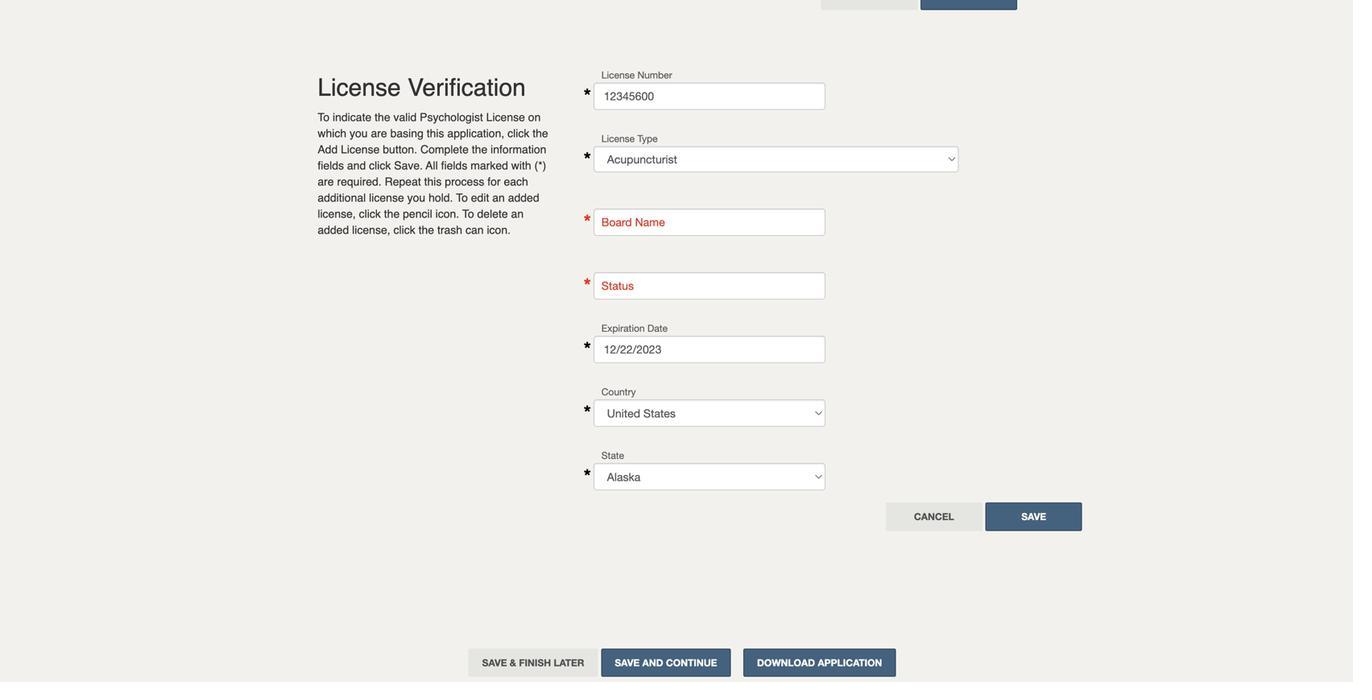Task type: locate. For each thing, give the bounding box(es) containing it.
click
[[508, 127, 530, 140], [369, 159, 391, 172], [359, 208, 381, 220], [393, 224, 415, 237]]

are up button.
[[371, 127, 387, 140]]

expiration
[[602, 323, 645, 334]]

license,
[[318, 208, 356, 220], [352, 224, 390, 237]]

which
[[318, 127, 346, 140]]

license up indicate
[[318, 74, 401, 102]]

you up pencil
[[407, 191, 425, 204]]

0 vertical spatial added
[[508, 191, 539, 204]]

0 vertical spatial this
[[427, 127, 444, 140]]

icon. down delete
[[487, 224, 511, 237]]

can
[[466, 224, 484, 237]]

added down each
[[508, 191, 539, 204]]

the down pencil
[[419, 224, 434, 237]]

0 vertical spatial are
[[371, 127, 387, 140]]

this
[[427, 127, 444, 140], [424, 175, 442, 188]]

0 vertical spatial icon.
[[435, 208, 459, 220]]

1 vertical spatial license,
[[352, 224, 390, 237]]

this up complete
[[427, 127, 444, 140]]

information
[[491, 143, 546, 156]]

an right delete
[[511, 208, 524, 220]]

license verification
[[318, 74, 526, 102]]

type
[[638, 133, 658, 144]]

1 horizontal spatial you
[[407, 191, 425, 204]]

0 vertical spatial license,
[[318, 208, 356, 220]]

the
[[375, 111, 390, 124], [533, 127, 548, 140], [472, 143, 488, 156], [384, 208, 400, 220], [419, 224, 434, 237]]

an down 'for'
[[492, 191, 505, 204]]

to up which
[[318, 111, 330, 124]]

license for license number
[[602, 69, 635, 81]]

are up additional
[[318, 175, 334, 188]]

to indicate the valid psychologist license on which you are basing this application, click the add license button. complete the information fields and click save. all fields marked with (*) are required. repeat this process for each additional license you hold. to edit an added license, click the pencil icon. to delete an added license, click the trash can icon.
[[318, 111, 548, 237]]

0 vertical spatial an
[[492, 191, 505, 204]]

expiration date
[[602, 323, 668, 334]]

valid
[[393, 111, 417, 124]]

repeat
[[385, 175, 421, 188]]

name
[[635, 216, 665, 229]]

1 vertical spatial you
[[407, 191, 425, 204]]

this down all
[[424, 175, 442, 188]]

date
[[648, 323, 668, 334]]

0 horizontal spatial you
[[350, 127, 368, 140]]

download  application
[[757, 657, 882, 668]]

fields
[[318, 159, 344, 172], [441, 159, 467, 172]]

1 horizontal spatial added
[[508, 191, 539, 204]]

1 vertical spatial icon.
[[487, 224, 511, 237]]

1 vertical spatial this
[[424, 175, 442, 188]]

to up the can
[[462, 208, 474, 220]]

1 horizontal spatial are
[[371, 127, 387, 140]]

to
[[318, 111, 330, 124], [456, 191, 468, 204], [462, 208, 474, 220]]

you down indicate
[[350, 127, 368, 140]]

added down additional
[[318, 224, 349, 237]]

and
[[347, 159, 366, 172]]

1 vertical spatial to
[[456, 191, 468, 204]]

click down pencil
[[393, 224, 415, 237]]

each
[[504, 175, 528, 188]]

fields down complete
[[441, 159, 467, 172]]

complete
[[420, 143, 469, 156]]

license number
[[602, 69, 672, 81]]

0 horizontal spatial an
[[492, 191, 505, 204]]

to down process
[[456, 191, 468, 204]]

license
[[369, 191, 404, 204]]

Expiration Date text field
[[593, 336, 826, 363]]

icon. up trash
[[435, 208, 459, 220]]

basing
[[390, 127, 424, 140]]

download  application link
[[743, 649, 896, 677]]

1 horizontal spatial an
[[511, 208, 524, 220]]

0 horizontal spatial fields
[[318, 159, 344, 172]]

with
[[511, 159, 531, 172]]

pencil
[[403, 208, 432, 220]]

2 fields from the left
[[441, 159, 467, 172]]

license left type
[[602, 133, 635, 144]]

fields down add
[[318, 159, 344, 172]]

(*)
[[535, 159, 546, 172]]

license
[[602, 69, 635, 81], [318, 74, 401, 102], [486, 111, 525, 124], [602, 133, 635, 144], [341, 143, 380, 156]]

save.
[[394, 159, 423, 172]]

click right and
[[369, 159, 391, 172]]

1 vertical spatial are
[[318, 175, 334, 188]]

license, down additional
[[318, 208, 356, 220]]

the left valid
[[375, 111, 390, 124]]

on
[[528, 111, 541, 124]]

an
[[492, 191, 505, 204], [511, 208, 524, 220]]

hold.
[[429, 191, 453, 204]]

1 vertical spatial an
[[511, 208, 524, 220]]

0 vertical spatial you
[[350, 127, 368, 140]]

license type
[[602, 133, 658, 144]]

number
[[638, 69, 672, 81]]

license for license type
[[602, 133, 635, 144]]

0 horizontal spatial are
[[318, 175, 334, 188]]

required.
[[337, 175, 382, 188]]

application,
[[447, 127, 504, 140]]

2 vertical spatial to
[[462, 208, 474, 220]]

icon.
[[435, 208, 459, 220], [487, 224, 511, 237]]

added
[[508, 191, 539, 204], [318, 224, 349, 237]]

are
[[371, 127, 387, 140], [318, 175, 334, 188]]

None button
[[821, 0, 918, 10], [921, 0, 1018, 10], [886, 503, 983, 531], [986, 503, 1082, 531], [469, 649, 598, 677], [601, 649, 731, 677], [821, 0, 918, 10], [921, 0, 1018, 10], [886, 503, 983, 531], [986, 503, 1082, 531], [469, 649, 598, 677], [601, 649, 731, 677]]

download
[[757, 657, 815, 668]]

marked
[[471, 159, 508, 172]]

license, down license
[[352, 224, 390, 237]]

1 vertical spatial added
[[318, 224, 349, 237]]

1 horizontal spatial fields
[[441, 159, 467, 172]]

0 horizontal spatial icon.
[[435, 208, 459, 220]]

board name
[[602, 216, 665, 229]]

you
[[350, 127, 368, 140], [407, 191, 425, 204]]

license left number
[[602, 69, 635, 81]]



Task type: vqa. For each thing, say whether or not it's contained in the screenshot.
move
no



Task type: describe. For each thing, give the bounding box(es) containing it.
the down on
[[533, 127, 548, 140]]

verification
[[408, 74, 526, 102]]

1 horizontal spatial icon.
[[487, 224, 511, 237]]

additional
[[318, 191, 366, 204]]

button.
[[383, 143, 417, 156]]

psychologist
[[420, 111, 483, 124]]

add
[[318, 143, 338, 156]]

trash
[[437, 224, 462, 237]]

0 horizontal spatial added
[[318, 224, 349, 237]]

the down license
[[384, 208, 400, 220]]

edit
[[471, 191, 489, 204]]

indicate
[[333, 111, 372, 124]]

board
[[602, 216, 632, 229]]

country
[[602, 386, 636, 398]]

delete
[[477, 208, 508, 220]]

status
[[602, 279, 634, 293]]

Board Name text field
[[593, 209, 826, 236]]

1 fields from the left
[[318, 159, 344, 172]]

License Number text field
[[593, 83, 826, 110]]

process
[[445, 175, 484, 188]]

state
[[602, 450, 624, 461]]

license left on
[[486, 111, 525, 124]]

the down application,
[[472, 143, 488, 156]]

click down license
[[359, 208, 381, 220]]

Status text field
[[593, 272, 826, 300]]

click up the information
[[508, 127, 530, 140]]

all
[[426, 159, 438, 172]]

license up and
[[341, 143, 380, 156]]

0 vertical spatial to
[[318, 111, 330, 124]]

application
[[818, 657, 882, 668]]

license for license verification
[[318, 74, 401, 102]]

for
[[488, 175, 501, 188]]



